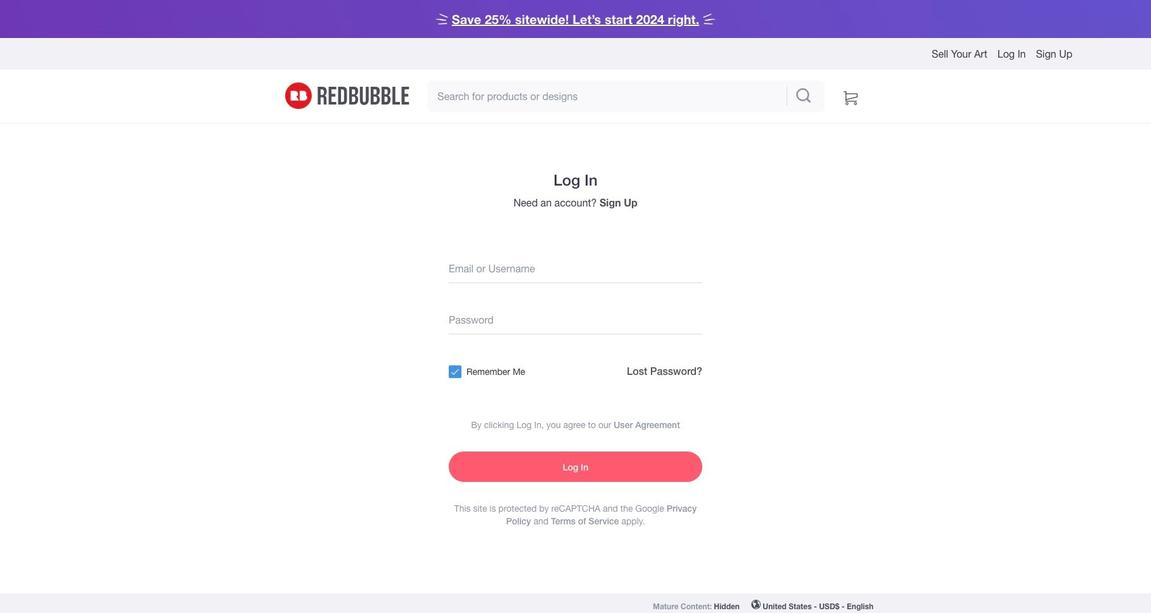 Task type: describe. For each thing, give the bounding box(es) containing it.
Search search field
[[428, 80, 784, 112]]



Task type: vqa. For each thing, say whether or not it's contained in the screenshot.
text field
yes



Task type: locate. For each thing, give the bounding box(es) containing it.
None text field
[[449, 253, 702, 284]]

None password field
[[449, 305, 702, 335]]

cart image
[[844, 87, 858, 105]]

None search field
[[428, 80, 825, 112]]

None submit
[[714, 603, 740, 612]]



